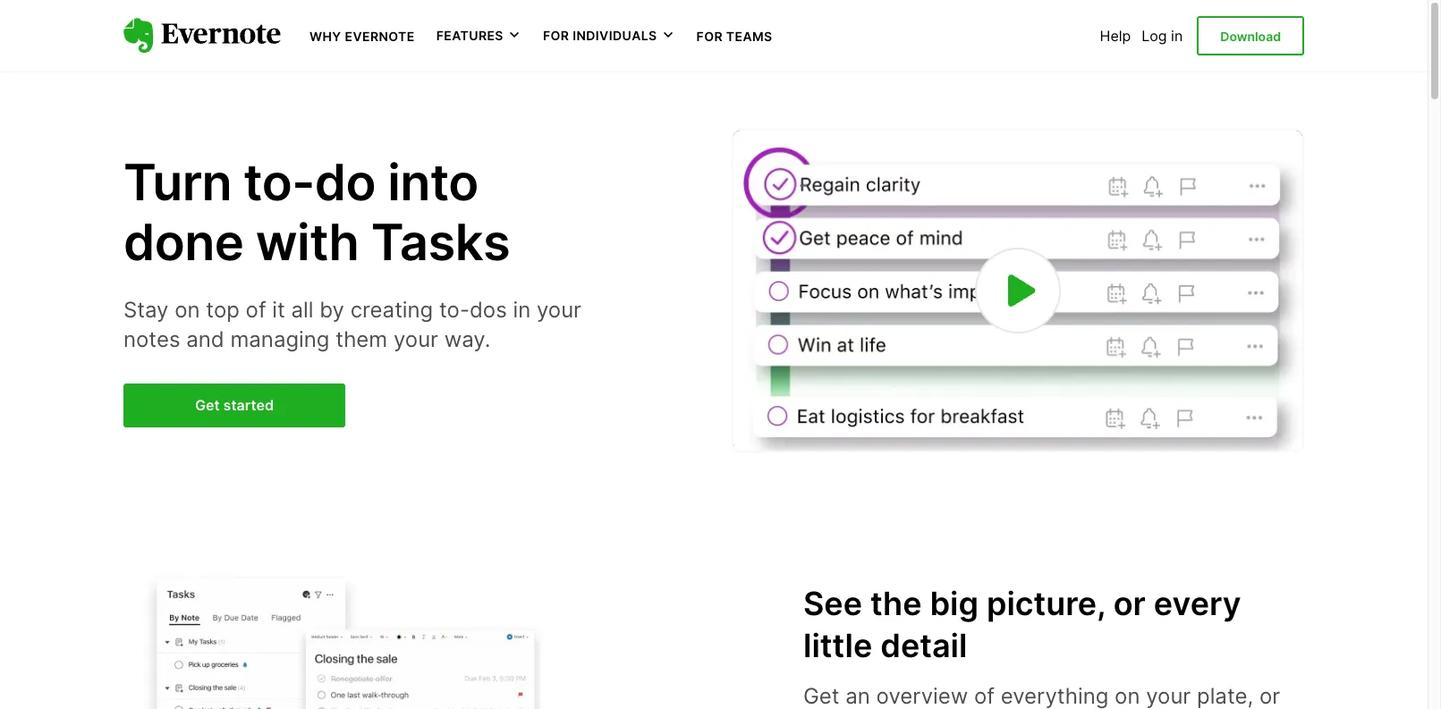 Task type: describe. For each thing, give the bounding box(es) containing it.
evernote
[[345, 29, 415, 44]]

it
[[272, 297, 285, 323]]

little
[[804, 626, 873, 666]]

of for big
[[974, 683, 995, 709]]

an
[[846, 683, 870, 709]]

notes
[[123, 327, 180, 353]]

0 horizontal spatial your
[[394, 327, 438, 353]]

for for for teams
[[697, 29, 723, 44]]

or inside get an overview of everything on your plate, or
[[1260, 683, 1281, 709]]

creating
[[350, 297, 433, 323]]

play video image
[[997, 269, 1040, 312]]

stay on top of it all by creating to-dos in your notes and managing them your way.
[[123, 297, 582, 353]]

for teams
[[697, 29, 773, 44]]

for for for individuals
[[543, 28, 569, 43]]

see
[[804, 584, 863, 624]]

detail
[[881, 626, 968, 666]]

in inside the stay on top of it all by creating to-dos in your notes and managing them your way.
[[513, 297, 531, 323]]

done
[[123, 212, 244, 273]]

or inside "see the big picture, or every little detail"
[[1114, 584, 1146, 624]]

download
[[1221, 28, 1281, 44]]

tasks
[[371, 212, 510, 273]]

get for get an overview of everything on your plate, or
[[804, 683, 840, 709]]

big
[[930, 584, 979, 624]]

download link
[[1197, 16, 1305, 56]]

features
[[436, 28, 504, 43]]

evernote logo image
[[123, 18, 281, 54]]

get started
[[195, 396, 274, 414]]

evernote tasks feature showcase image
[[123, 567, 589, 710]]

individuals
[[573, 28, 657, 43]]

managing
[[230, 327, 330, 353]]

log in link
[[1142, 27, 1183, 45]]

get started link
[[123, 384, 345, 428]]

of for do
[[246, 297, 266, 323]]



Task type: vqa. For each thing, say whether or not it's contained in the screenshot.
"managing"
yes



Task type: locate. For each thing, give the bounding box(es) containing it.
get
[[195, 396, 220, 414], [804, 683, 840, 709]]

get inside get an overview of everything on your plate, or
[[804, 683, 840, 709]]

get left started
[[195, 396, 220, 414]]

features button
[[436, 27, 522, 45]]

plate,
[[1197, 683, 1254, 709]]

get an overview of everything on your plate, or
[[804, 683, 1284, 710]]

stay
[[123, 297, 169, 323]]

picture,
[[987, 584, 1106, 624]]

0 vertical spatial of
[[246, 297, 266, 323]]

1 horizontal spatial on
[[1115, 683, 1140, 709]]

to-
[[244, 152, 315, 213], [439, 297, 470, 323]]

2 vertical spatial your
[[1146, 683, 1191, 709]]

see the big picture, or every little detail
[[804, 584, 1242, 666]]

log in
[[1142, 27, 1183, 45]]

with
[[256, 212, 359, 273]]

for teams link
[[697, 27, 773, 45]]

for individuals
[[543, 28, 657, 43]]

1 horizontal spatial or
[[1260, 683, 1281, 709]]

1 vertical spatial your
[[394, 327, 438, 353]]

0 vertical spatial get
[[195, 396, 220, 414]]

to- inside turn to-do into done with tasks
[[244, 152, 315, 213]]

for inside button
[[543, 28, 569, 43]]

1 vertical spatial to-
[[439, 297, 470, 323]]

2 horizontal spatial your
[[1146, 683, 1191, 709]]

or right plate,
[[1260, 683, 1281, 709]]

of left it
[[246, 297, 266, 323]]

1 horizontal spatial in
[[1171, 27, 1183, 45]]

or
[[1114, 584, 1146, 624], [1260, 683, 1281, 709]]

0 horizontal spatial for
[[543, 28, 569, 43]]

of inside the stay on top of it all by creating to-dos in your notes and managing them your way.
[[246, 297, 266, 323]]

overview
[[877, 683, 968, 709]]

in
[[1171, 27, 1183, 45], [513, 297, 531, 323]]

your
[[537, 297, 582, 323], [394, 327, 438, 353], [1146, 683, 1191, 709]]

for
[[543, 28, 569, 43], [697, 29, 723, 44]]

or left every
[[1114, 584, 1146, 624]]

them
[[336, 327, 388, 353]]

1 vertical spatial or
[[1260, 683, 1281, 709]]

why evernote
[[310, 29, 415, 44]]

on inside get an overview of everything on your plate, or
[[1115, 683, 1140, 709]]

1 horizontal spatial your
[[537, 297, 582, 323]]

on inside the stay on top of it all by creating to-dos in your notes and managing them your way.
[[175, 297, 200, 323]]

your down creating
[[394, 327, 438, 353]]

by
[[320, 297, 344, 323]]

why
[[310, 29, 341, 44]]

get for get started
[[195, 396, 220, 414]]

get left an
[[804, 683, 840, 709]]

1 vertical spatial of
[[974, 683, 995, 709]]

to- inside the stay on top of it all by creating to-dos in your notes and managing them your way.
[[439, 297, 470, 323]]

for left teams
[[697, 29, 723, 44]]

on
[[175, 297, 200, 323], [1115, 683, 1140, 709]]

1 horizontal spatial to-
[[439, 297, 470, 323]]

of inside get an overview of everything on your plate, or
[[974, 683, 995, 709]]

log
[[1142, 27, 1167, 45]]

0 vertical spatial your
[[537, 297, 582, 323]]

on right everything
[[1115, 683, 1140, 709]]

do
[[315, 152, 376, 213]]

help
[[1100, 27, 1131, 45]]

on up "and"
[[175, 297, 200, 323]]

everything
[[1001, 683, 1109, 709]]

the
[[871, 584, 922, 624]]

0 horizontal spatial in
[[513, 297, 531, 323]]

get inside 'get started' link
[[195, 396, 220, 414]]

1 horizontal spatial get
[[804, 683, 840, 709]]

0 vertical spatial or
[[1114, 584, 1146, 624]]

tasks video thumbnail image
[[734, 131, 1303, 451]]

turn to-do into done with tasks
[[123, 152, 510, 273]]

1 vertical spatial on
[[1115, 683, 1140, 709]]

0 vertical spatial in
[[1171, 27, 1183, 45]]

0 vertical spatial on
[[175, 297, 200, 323]]

teams
[[726, 29, 773, 44]]

help link
[[1100, 27, 1131, 45]]

0 vertical spatial to-
[[244, 152, 315, 213]]

in right the log
[[1171, 27, 1183, 45]]

for individuals button
[[543, 27, 675, 45]]

every
[[1154, 584, 1242, 624]]

dos
[[470, 297, 507, 323]]

all
[[291, 297, 314, 323]]

top
[[206, 297, 240, 323]]

1 vertical spatial in
[[513, 297, 531, 323]]

of
[[246, 297, 266, 323], [974, 683, 995, 709]]

turn
[[123, 152, 232, 213]]

your left plate,
[[1146, 683, 1191, 709]]

1 vertical spatial get
[[804, 683, 840, 709]]

1 horizontal spatial of
[[974, 683, 995, 709]]

into
[[388, 152, 479, 213]]

0 horizontal spatial or
[[1114, 584, 1146, 624]]

in right dos
[[513, 297, 531, 323]]

your right dos
[[537, 297, 582, 323]]

for left individuals
[[543, 28, 569, 43]]

of right overview
[[974, 683, 995, 709]]

way.
[[444, 327, 491, 353]]

your inside get an overview of everything on your plate, or
[[1146, 683, 1191, 709]]

why evernote link
[[310, 27, 415, 45]]

0 horizontal spatial of
[[246, 297, 266, 323]]

1 horizontal spatial for
[[697, 29, 723, 44]]

started
[[223, 396, 274, 414]]

0 horizontal spatial on
[[175, 297, 200, 323]]

0 horizontal spatial to-
[[244, 152, 315, 213]]

and
[[186, 327, 224, 353]]

0 horizontal spatial get
[[195, 396, 220, 414]]



